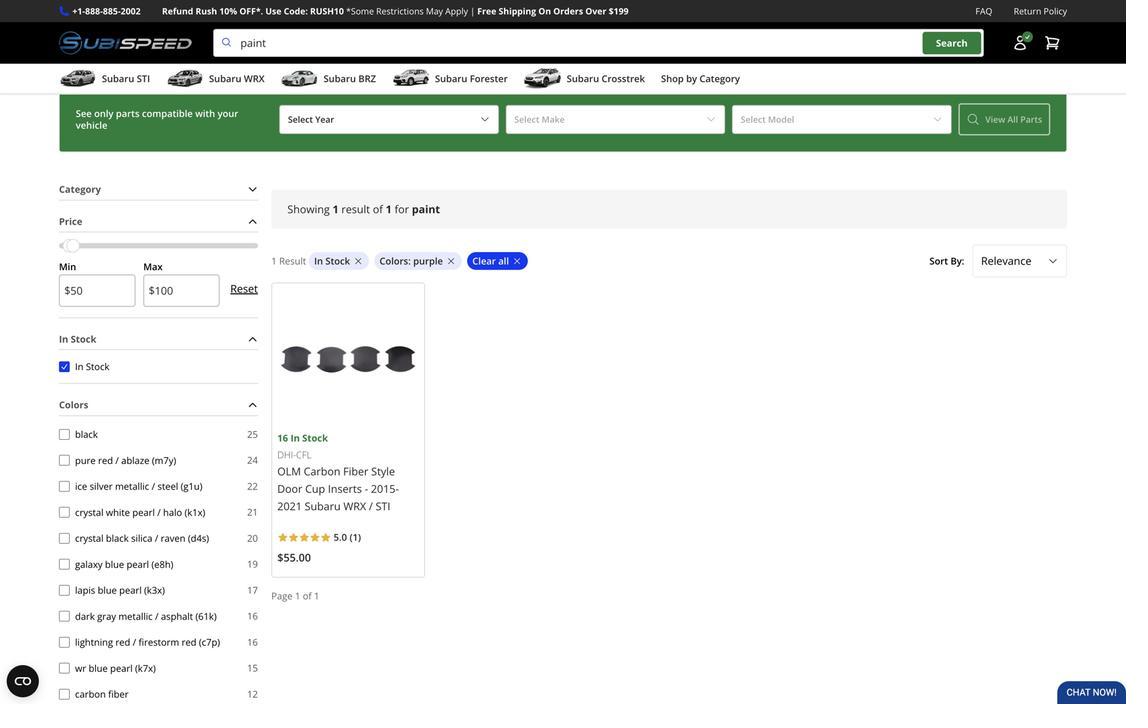 Task type: describe. For each thing, give the bounding box(es) containing it.
brz
[[359, 72, 376, 85]]

(c7p)
[[199, 636, 220, 649]]

16 in stock dhi-cfl olm carbon fiber style door cup inserts - 2015- 2021 subaru wrx / sti
[[278, 432, 399, 513]]

stock inside dropdown button
[[71, 333, 96, 345]]

/ left ablaze
[[115, 454, 119, 467]]

for
[[395, 202, 409, 216]]

search for search
[[937, 36, 968, 49]]

crystal white pearl / halo (k1x)
[[75, 506, 205, 519]]

lapis
[[75, 584, 95, 597]]

0 vertical spatial of
[[373, 202, 383, 216]]

21
[[247, 506, 258, 519]]

a subaru forester thumbnail image image
[[392, 68, 430, 89]]

category
[[700, 72, 740, 85]]

see only parts compatible with your vehicle
[[76, 107, 238, 132]]

blue for galaxy
[[105, 558, 124, 571]]

silver
[[90, 480, 113, 493]]

crystal for crystal white pearl / halo (k1x)
[[75, 506, 104, 519]]

0 vertical spatial black
[[75, 428, 98, 441]]

shop
[[662, 72, 684, 85]]

Select... button
[[973, 245, 1068, 277]]

+1-888-885-2002 link
[[72, 4, 141, 18]]

shipping
[[499, 5, 537, 17]]

subaru sti
[[102, 72, 150, 85]]

(k1x)
[[185, 506, 205, 519]]

lapis blue pearl (k3x) button
[[59, 585, 70, 596]]

2 vertical spatial in stock
[[75, 360, 110, 373]]

Select Model button
[[733, 105, 952, 134]]

blue for lapis
[[98, 584, 117, 597]]

subaru for subaru crosstrek
[[567, 72, 600, 85]]

refund rush 10% off*. use code: rush10 *some restrictions may apply | free shipping on orders over $199
[[162, 5, 629, 17]]

a subaru wrx thumbnail image image
[[166, 68, 204, 89]]

colors button
[[59, 395, 258, 415]]

Select Year button
[[279, 105, 499, 134]]

subaru for subaru forester
[[435, 72, 468, 85]]

dark gray metallic / asphalt (61k) button
[[59, 611, 70, 622]]

subaru sti button
[[59, 66, 150, 93]]

your
[[218, 107, 238, 120]]

2015-
[[371, 482, 399, 496]]

885-
[[103, 5, 121, 17]]

white
[[106, 506, 130, 519]]

2002
[[121, 5, 141, 17]]

crosstrek
[[602, 72, 645, 85]]

may
[[426, 5, 443, 17]]

ice
[[75, 480, 87, 493]]

price button
[[59, 211, 258, 232]]

max
[[143, 260, 163, 273]]

subaru for subaru brz
[[324, 72, 356, 85]]

min
[[59, 260, 76, 273]]

firestorm
[[139, 636, 179, 649]]

/ left asphalt
[[155, 610, 159, 623]]

vehicle
[[76, 119, 107, 132]]

Max text field
[[143, 275, 220, 307]]

/ right home image
[[80, 49, 84, 63]]

lightning red / firestorm red (c7p) button
[[59, 637, 70, 648]]

lapis blue pearl (k3x)
[[75, 584, 165, 597]]

door
[[278, 482, 303, 496]]

subaru brz button
[[281, 66, 376, 93]]

crystal for crystal black silica / raven (d4s)
[[75, 532, 104, 545]]

colors : purple
[[380, 255, 443, 267]]

/ inside the 16 in stock dhi-cfl olm carbon fiber style door cup inserts - 2015- 2021 subaru wrx / sti
[[369, 499, 373, 513]]

ablaze
[[121, 454, 150, 467]]

15
[[247, 662, 258, 675]]

refund
[[162, 5, 193, 17]]

red for lightning
[[115, 636, 130, 649]]

in inside dropdown button
[[59, 333, 68, 345]]

red for pure
[[98, 454, 113, 467]]

0 vertical spatial in stock
[[314, 255, 350, 267]]

+1-
[[72, 5, 85, 17]]

wr
[[75, 662, 86, 675]]

off*.
[[240, 5, 263, 17]]

Select Make button
[[506, 105, 726, 134]]

raven
[[161, 532, 186, 545]]

apply
[[446, 5, 468, 17]]

carbon
[[75, 688, 106, 701]]

10%
[[219, 5, 237, 17]]

+1-888-885-2002
[[72, 5, 141, 17]]

pure red / ablaze (m7y) button
[[59, 455, 70, 466]]

stock right 'result'
[[326, 255, 350, 267]]

black button
[[59, 429, 70, 440]]

in stock inside dropdown button
[[59, 333, 96, 345]]

with
[[195, 107, 215, 120]]

select make image
[[706, 114, 717, 125]]

stock right 'in stock' button
[[86, 360, 110, 373]]

5.0 ( 1 )
[[334, 531, 361, 544]]

reset
[[230, 281, 258, 296]]

1 vertical spatial black
[[106, 532, 129, 545]]

sti inside dropdown button
[[137, 72, 150, 85]]

minimum slider
[[63, 239, 76, 253]]

)
[[358, 531, 361, 544]]

search button
[[923, 32, 982, 54]]

cup
[[305, 482, 325, 496]]

faq link
[[976, 4, 993, 18]]

crystal black silica / raven (d4s)
[[75, 532, 209, 545]]

pearl for (e8h)
[[127, 558, 149, 571]]

return policy link
[[1014, 4, 1068, 18]]

galaxy blue pearl (e8h) button
[[59, 559, 70, 570]]

galaxy blue pearl (e8h)
[[75, 558, 174, 571]]

forester
[[470, 72, 508, 85]]

$55.00
[[278, 550, 311, 565]]

see
[[76, 107, 92, 120]]

faq
[[976, 5, 993, 17]]

wrx inside the 16 in stock dhi-cfl olm carbon fiber style door cup inserts - 2015- 2021 subaru wrx / sti
[[344, 499, 366, 513]]

a subaru brz thumbnail image image
[[281, 68, 318, 89]]

crystal white pearl / halo (k1x) button
[[59, 507, 70, 518]]

pearl for (k3x)
[[119, 584, 142, 597]]

search results link
[[95, 50, 165, 62]]

select model image
[[933, 114, 944, 125]]

(g1u)
[[181, 480, 203, 493]]

page 1 of 1
[[272, 590, 320, 602]]

in right 'in stock' button
[[75, 360, 84, 373]]

cfl
[[296, 449, 312, 461]]

a subaru crosstrek thumbnail image image
[[524, 68, 562, 89]]

subaru wrx button
[[166, 66, 265, 93]]

wr blue pearl (k7x) button
[[59, 663, 70, 674]]

sti inside the 16 in stock dhi-cfl olm carbon fiber style door cup inserts - 2015- 2021 subaru wrx / sti
[[376, 499, 391, 513]]

wrx inside dropdown button
[[244, 72, 265, 85]]

subaru for subaru wrx
[[209, 72, 242, 85]]

2021
[[278, 499, 302, 513]]

subaru forester button
[[392, 66, 508, 93]]

metallic for silver
[[115, 480, 149, 493]]

20
[[247, 532, 258, 545]]



Task type: vqa. For each thing, say whether or not it's contained in the screenshot.


Task type: locate. For each thing, give the bounding box(es) containing it.
page
[[272, 590, 293, 602]]

sti down results
[[137, 72, 150, 85]]

22
[[247, 480, 258, 493]]

galaxy
[[75, 558, 103, 571]]

0 vertical spatial 16
[[278, 432, 288, 444]]

16 for (61k)
[[247, 610, 258, 623]]

select... image
[[1048, 256, 1059, 266]]

16 up 15
[[247, 636, 258, 649]]

16 down 17
[[247, 610, 258, 623]]

results
[[125, 50, 154, 62]]

1 horizontal spatial colors
[[380, 255, 408, 267]]

1 crystal from the top
[[75, 506, 104, 519]]

pearl left (e8h)
[[127, 558, 149, 571]]

in up dhi-
[[291, 432, 300, 444]]

sort by:
[[930, 255, 965, 267]]

inserts
[[328, 482, 362, 496]]

colors for colors
[[59, 399, 88, 411]]

/ left halo
[[157, 506, 161, 519]]

1 horizontal spatial sti
[[376, 499, 391, 513]]

stock inside the 16 in stock dhi-cfl olm carbon fiber style door cup inserts - 2015- 2021 subaru wrx / sti
[[302, 432, 328, 444]]

pure
[[75, 454, 96, 467]]

search for search results
[[95, 50, 123, 62]]

-
[[365, 482, 368, 496]]

blue for wr
[[89, 662, 108, 675]]

(k7x)
[[135, 662, 156, 675]]

2 vertical spatial 16
[[247, 636, 258, 649]]

2 horizontal spatial red
[[182, 636, 197, 649]]

1 horizontal spatial red
[[115, 636, 130, 649]]

on
[[539, 5, 551, 17]]

16 for (c7p)
[[247, 636, 258, 649]]

subispeed logo image
[[59, 29, 192, 57]]

2 vertical spatial blue
[[89, 662, 108, 675]]

crystal right crystal white pearl / halo (k1x) 'button'
[[75, 506, 104, 519]]

subaru inside subaru crosstrek dropdown button
[[567, 72, 600, 85]]

blue right the galaxy
[[105, 558, 124, 571]]

subaru left forester
[[435, 72, 468, 85]]

category button
[[59, 179, 258, 200]]

stock down 'min' text field
[[71, 333, 96, 345]]

1 vertical spatial 16
[[247, 610, 258, 623]]

purple
[[413, 255, 443, 267]]

a subaru sti thumbnail image image
[[59, 68, 97, 89]]

wrx
[[244, 72, 265, 85], [344, 499, 366, 513]]

25
[[247, 428, 258, 441]]

subaru down "cup"
[[305, 499, 341, 513]]

crystal
[[75, 506, 104, 519], [75, 532, 104, 545]]

colors for colors : purple
[[380, 255, 408, 267]]

in stock right 'result'
[[314, 255, 350, 267]]

in stock up 'in stock' button
[[59, 333, 96, 345]]

of right result
[[373, 202, 383, 216]]

steel
[[158, 480, 178, 493]]

subaru wrx
[[209, 72, 265, 85]]

metallic up lightning red / firestorm red (c7p)
[[119, 610, 153, 623]]

in up 'in stock' button
[[59, 333, 68, 345]]

price
[[59, 215, 82, 228]]

carbon fiber button
[[59, 689, 70, 700]]

paint
[[412, 202, 440, 216]]

*some
[[346, 5, 374, 17]]

1 vertical spatial of
[[303, 590, 312, 602]]

category
[[59, 183, 101, 196]]

black right black button
[[75, 428, 98, 441]]

Min text field
[[59, 275, 135, 307]]

rush
[[196, 5, 217, 17]]

subaru inside subaru brz dropdown button
[[324, 72, 356, 85]]

clear all
[[473, 255, 509, 267]]

wr blue pearl (k7x)
[[75, 662, 156, 675]]

24
[[247, 454, 258, 467]]

1 vertical spatial search
[[95, 50, 123, 62]]

in stock right 'in stock' button
[[75, 360, 110, 373]]

16 inside the 16 in stock dhi-cfl olm carbon fiber style door cup inserts - 2015- 2021 subaru wrx / sti
[[278, 432, 288, 444]]

lightning
[[75, 636, 113, 649]]

use
[[266, 5, 282, 17]]

silica
[[131, 532, 153, 545]]

In Stock button
[[59, 361, 70, 372]]

subaru down search results
[[102, 72, 134, 85]]

1 vertical spatial colors
[[59, 399, 88, 411]]

subaru inside subaru forester "dropdown button"
[[435, 72, 468, 85]]

button image
[[1013, 35, 1029, 51]]

code:
[[284, 5, 308, 17]]

pearl left the (k3x)
[[119, 584, 142, 597]]

(d4s)
[[188, 532, 209, 545]]

stock
[[326, 255, 350, 267], [71, 333, 96, 345], [86, 360, 110, 373], [302, 432, 328, 444]]

dark gray metallic / asphalt (61k)
[[75, 610, 217, 623]]

in inside the 16 in stock dhi-cfl olm carbon fiber style door cup inserts - 2015- 2021 subaru wrx / sti
[[291, 432, 300, 444]]

metallic
[[115, 480, 149, 493], [119, 610, 153, 623]]

0 horizontal spatial black
[[75, 428, 98, 441]]

olm carbon fiber style door cup inserts - 2015-2021 subaru wrx / sti image
[[278, 289, 419, 431]]

0 vertical spatial search
[[937, 36, 968, 49]]

by:
[[951, 255, 965, 267]]

5.0
[[334, 531, 347, 544]]

:
[[408, 255, 411, 267]]

subaru brz
[[324, 72, 376, 85]]

0 horizontal spatial sti
[[137, 72, 150, 85]]

compatible
[[142, 107, 193, 120]]

sti down 2015-
[[376, 499, 391, 513]]

blue
[[105, 558, 124, 571], [98, 584, 117, 597], [89, 662, 108, 675]]

parts
[[116, 107, 140, 120]]

search input field
[[213, 29, 985, 57]]

1 vertical spatial blue
[[98, 584, 117, 597]]

by
[[687, 72, 698, 85]]

colors left purple
[[380, 255, 408, 267]]

blue right lapis at the left bottom of page
[[98, 584, 117, 597]]

dark
[[75, 610, 95, 623]]

blue right wr
[[89, 662, 108, 675]]

showing
[[288, 202, 330, 216]]

1 vertical spatial wrx
[[344, 499, 366, 513]]

1 vertical spatial sti
[[376, 499, 391, 513]]

metallic for gray
[[119, 610, 153, 623]]

subaru left brz
[[324, 72, 356, 85]]

1 vertical spatial crystal
[[75, 532, 104, 545]]

subaru crosstrek button
[[524, 66, 645, 93]]

1 horizontal spatial black
[[106, 532, 129, 545]]

of right page
[[303, 590, 312, 602]]

0 vertical spatial wrx
[[244, 72, 265, 85]]

17
[[247, 584, 258, 597]]

wrx down inserts
[[344, 499, 366, 513]]

/ right silica on the bottom left of the page
[[155, 532, 158, 545]]

/ down 2015-
[[369, 499, 373, 513]]

subaru inside subaru wrx dropdown button
[[209, 72, 242, 85]]

black left silica on the bottom left of the page
[[106, 532, 129, 545]]

pearl for /
[[132, 506, 155, 519]]

1 horizontal spatial wrx
[[344, 499, 366, 513]]

showing 1 result of 1 for paint
[[288, 202, 440, 216]]

free
[[478, 5, 497, 17]]

sort
[[930, 255, 949, 267]]

0 horizontal spatial of
[[303, 590, 312, 602]]

restrictions
[[376, 5, 424, 17]]

(k3x)
[[144, 584, 165, 597]]

pearl right white
[[132, 506, 155, 519]]

carbon fiber
[[75, 688, 129, 701]]

crystal right 'crystal black silica / raven (d4s)' 'button'
[[75, 532, 104, 545]]

fiber
[[108, 688, 129, 701]]

red left (c7p)
[[182, 636, 197, 649]]

red up wr blue pearl (k7x)
[[115, 636, 130, 649]]

subaru
[[102, 72, 134, 85], [209, 72, 242, 85], [324, 72, 356, 85], [435, 72, 468, 85], [567, 72, 600, 85], [305, 499, 341, 513]]

(
[[350, 531, 353, 544]]

0 horizontal spatial wrx
[[244, 72, 265, 85]]

0 vertical spatial metallic
[[115, 480, 149, 493]]

return policy
[[1014, 5, 1068, 17]]

subaru down "search input" field
[[567, 72, 600, 85]]

1 vertical spatial metallic
[[119, 610, 153, 623]]

2 crystal from the top
[[75, 532, 104, 545]]

colors up black button
[[59, 399, 88, 411]]

select year image
[[480, 114, 491, 125]]

search results
[[95, 50, 154, 62]]

halo
[[163, 506, 182, 519]]

0 vertical spatial crystal
[[75, 506, 104, 519]]

subaru for subaru sti
[[102, 72, 134, 85]]

1 vertical spatial in stock
[[59, 333, 96, 345]]

home image
[[59, 51, 70, 62]]

ice silver metallic / steel (g1u) button
[[59, 481, 70, 492]]

pearl for (k7x)
[[110, 662, 133, 675]]

/ left steel
[[152, 480, 155, 493]]

0 horizontal spatial search
[[95, 50, 123, 62]]

pure red / ablaze (m7y)
[[75, 454, 176, 467]]

only
[[94, 107, 114, 120]]

asphalt
[[161, 610, 193, 623]]

0 vertical spatial colors
[[380, 255, 408, 267]]

stock up cfl at bottom
[[302, 432, 328, 444]]

open widget image
[[7, 665, 39, 698]]

subaru inside the 16 in stock dhi-cfl olm carbon fiber style door cup inserts - 2015- 2021 subaru wrx / sti
[[305, 499, 341, 513]]

olm
[[278, 464, 301, 479]]

wrx left a subaru brz thumbnail image
[[244, 72, 265, 85]]

in right 'result'
[[314, 255, 323, 267]]

red right the pure
[[98, 454, 113, 467]]

policy
[[1044, 5, 1068, 17]]

pearl left the (k7x)
[[110, 662, 133, 675]]

subaru inside subaru sti dropdown button
[[102, 72, 134, 85]]

0 horizontal spatial red
[[98, 454, 113, 467]]

crystal black silica / raven (d4s) button
[[59, 533, 70, 544]]

subaru up your
[[209, 72, 242, 85]]

red
[[98, 454, 113, 467], [115, 636, 130, 649], [182, 636, 197, 649]]

$199
[[609, 5, 629, 17]]

colors inside dropdown button
[[59, 399, 88, 411]]

maximum slider
[[66, 239, 80, 253]]

1 horizontal spatial search
[[937, 36, 968, 49]]

0 vertical spatial sti
[[137, 72, 150, 85]]

gray
[[97, 610, 116, 623]]

rush10
[[310, 5, 344, 17]]

16 up dhi-
[[278, 432, 288, 444]]

1 horizontal spatial of
[[373, 202, 383, 216]]

0 horizontal spatial colors
[[59, 399, 88, 411]]

/ left firestorm
[[133, 636, 136, 649]]

lightning red / firestorm red (c7p)
[[75, 636, 220, 649]]

style
[[371, 464, 395, 479]]

metallic down ablaze
[[115, 480, 149, 493]]

search inside button
[[937, 36, 968, 49]]

0 vertical spatial blue
[[105, 558, 124, 571]]

ice silver metallic / steel (g1u)
[[75, 480, 203, 493]]



